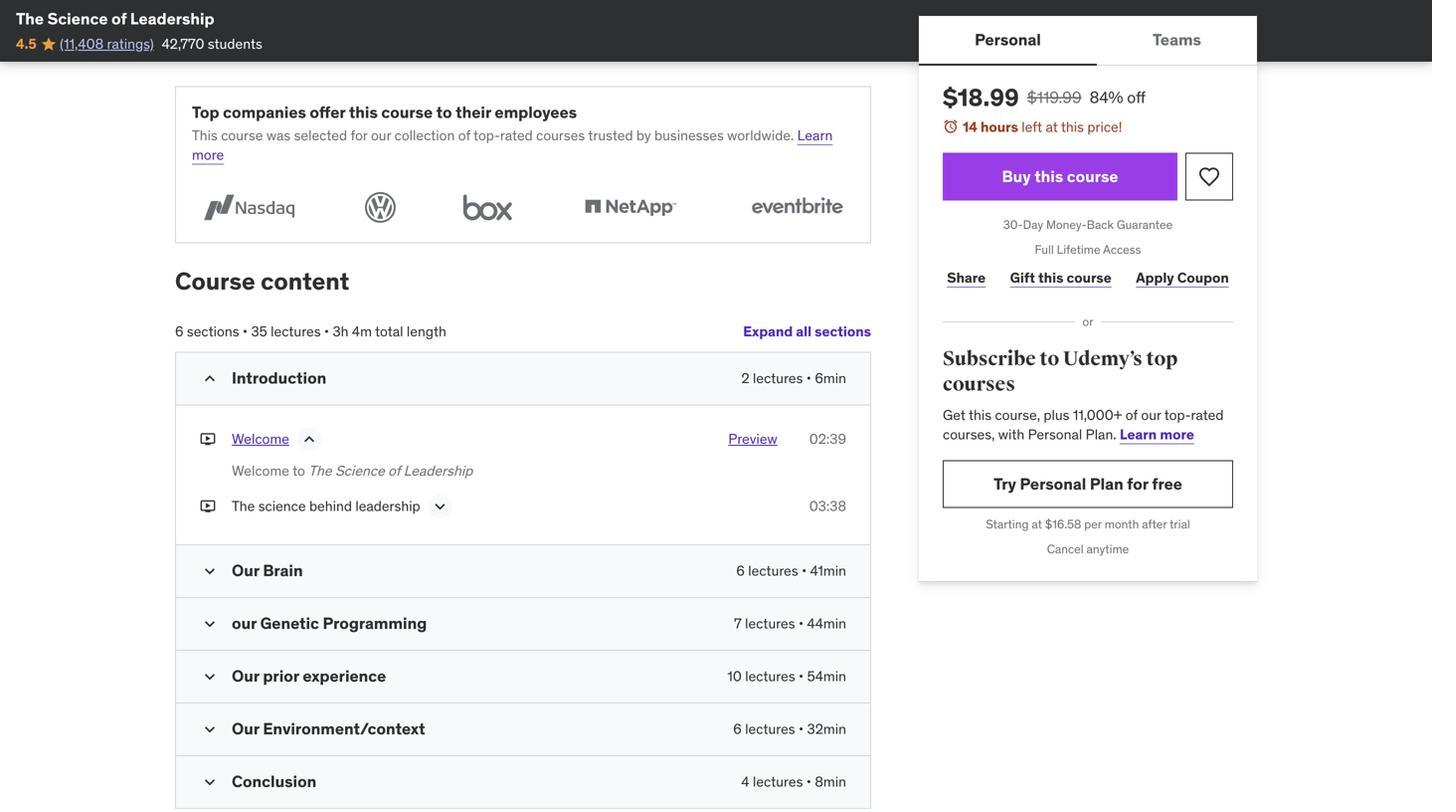 Task type: vqa. For each thing, say whether or not it's contained in the screenshot.
Jayanta to the left
no



Task type: describe. For each thing, give the bounding box(es) containing it.
• for our environment/context
[[799, 720, 804, 738]]

try personal plan for free
[[994, 474, 1183, 494]]

of up leadership
[[388, 462, 400, 480]]

top companies offer this course to their employees
[[192, 102, 577, 122]]

$16.58
[[1046, 516, 1082, 532]]

to for welcome to the science of leadership
[[293, 462, 305, 480]]

6 sections • 35 lectures • 3h 4m total length
[[175, 323, 447, 341]]

4.5
[[16, 35, 37, 53]]

expand
[[744, 323, 793, 340]]

learn more link for subscribe to udemy's top courses
[[1121, 425, 1195, 443]]

xsmall image
[[200, 497, 216, 516]]

resources
[[327, 28, 397, 49]]

genetic
[[260, 613, 319, 633]]

nasdaq image
[[192, 189, 306, 227]]

the for science
[[16, 8, 44, 29]]

back
[[1087, 217, 1114, 232]]

gift
[[1011, 268, 1036, 286]]

• left 3h 4m
[[324, 323, 329, 341]]

companies
[[223, 102, 306, 122]]

personal inside get this course, plus 11,000+ of our top-rated courses, with personal plan.
[[1029, 425, 1083, 443]]

expand all sections
[[744, 323, 872, 340]]

sections inside dropdown button
[[815, 323, 872, 340]]

02:39
[[810, 430, 847, 448]]

0 horizontal spatial courses
[[536, 126, 585, 144]]

alarm image
[[943, 118, 959, 134]]

at inside starting at $16.58 per month after trial cancel anytime
[[1032, 516, 1043, 532]]

$18.99
[[943, 83, 1020, 112]]

subscribe
[[943, 347, 1037, 371]]

84%
[[1090, 87, 1124, 107]]

total
[[375, 323, 404, 341]]

lectures for our brain
[[749, 562, 799, 580]]

subscribe to udemy's top courses
[[943, 347, 1178, 397]]

buy this course button
[[943, 153, 1178, 201]]

11,000+
[[1074, 406, 1123, 424]]

introduction
[[232, 368, 327, 388]]

the science behind leadership
[[232, 497, 421, 515]]

14
[[963, 118, 978, 136]]

lectures for our prior experience
[[746, 667, 796, 685]]

volkswagen image
[[359, 189, 403, 227]]

lectures for our environment/context
[[746, 720, 796, 738]]

welcome button
[[232, 429, 290, 453]]

rated inside get this course, plus 11,000+ of our top-rated courses, with personal plan.
[[1192, 406, 1224, 424]]

6 lectures • 41min
[[737, 562, 847, 580]]

1 horizontal spatial our
[[371, 126, 391, 144]]

courses,
[[943, 425, 996, 443]]

learn more for subscribe to udemy's top courses
[[1121, 425, 1195, 443]]

to for subscribe to udemy's top courses
[[1040, 347, 1060, 371]]

8min
[[815, 773, 847, 791]]

10
[[728, 667, 742, 685]]

share button
[[943, 258, 991, 298]]

• for our genetic programming
[[799, 615, 804, 632]]

this
[[192, 126, 218, 144]]

7 lectures • 44min
[[734, 615, 847, 632]]

buy
[[1003, 166, 1032, 187]]

our for our prior experience
[[232, 666, 259, 686]]

apply
[[1137, 268, 1175, 286]]

conclusion
[[232, 771, 317, 792]]

experience
[[303, 666, 386, 686]]

4
[[742, 773, 750, 791]]

offer
[[310, 102, 346, 122]]

gift this course link
[[1006, 258, 1117, 298]]

course up collection
[[382, 102, 433, 122]]

netapp image
[[574, 189, 688, 227]]

selected
[[294, 126, 347, 144]]

of inside get this course, plus 11,000+ of our top-rated courses, with personal plan.
[[1126, 406, 1138, 424]]

small image for our prior experience
[[200, 667, 220, 687]]

udemy's
[[1064, 347, 1143, 371]]

businesses
[[655, 126, 724, 144]]

starting
[[986, 516, 1029, 532]]

wishlist image
[[1198, 165, 1222, 189]]

14 hours left at this price!
[[963, 118, 1123, 136]]

lectures for our genetic programming
[[746, 615, 796, 632]]

our prior experience
[[232, 666, 386, 686]]

this left price!
[[1062, 118, 1085, 136]]

course
[[175, 266, 256, 296]]

get this course, plus 11,000+ of our top-rated courses, with personal plan.
[[943, 406, 1224, 443]]

trial
[[1170, 516, 1191, 532]]

2 horizontal spatial the
[[309, 462, 332, 480]]

0 vertical spatial at
[[1046, 118, 1059, 136]]

42,770 students
[[162, 35, 263, 53]]

share
[[948, 268, 986, 286]]

2 lectures • 6min
[[742, 369, 847, 387]]

small image for conclusion
[[200, 772, 220, 792]]

of down their
[[459, 126, 471, 144]]

free
[[1153, 474, 1183, 494]]

with
[[999, 425, 1025, 443]]

this course was selected for our collection of top-rated courses trusted by businesses worldwide.
[[192, 126, 794, 144]]

our brain
[[232, 560, 303, 581]]

0 vertical spatial top-
[[474, 126, 500, 144]]

behind
[[309, 497, 352, 515]]

44min
[[808, 615, 847, 632]]

month
[[1105, 516, 1140, 532]]

• for conclusion
[[807, 773, 812, 791]]

lifetime
[[1057, 242, 1101, 257]]

full
[[1035, 242, 1055, 257]]

the science of leadership
[[16, 8, 215, 29]]

top
[[1147, 347, 1178, 371]]

box image
[[455, 189, 521, 227]]

more for top companies offer this course to their employees
[[192, 146, 224, 164]]

coupon
[[1178, 268, 1230, 286]]

downloadable
[[224, 28, 323, 49]]

plus
[[1044, 406, 1070, 424]]

30-day money-back guarantee full lifetime access
[[1004, 217, 1173, 257]]

learn for subscribe to udemy's top courses
[[1121, 425, 1158, 443]]

hide lecture description image
[[299, 429, 319, 449]]

of up ratings)
[[111, 8, 127, 29]]

• for introduction
[[807, 369, 812, 387]]

guarantee
[[1117, 217, 1173, 232]]

small image for our environment/context
[[200, 720, 220, 739]]

environment/context
[[263, 719, 425, 739]]

lectures for introduction
[[753, 369, 803, 387]]

ratings)
[[107, 35, 154, 53]]

32min
[[808, 720, 847, 738]]

expand all sections button
[[744, 312, 872, 352]]

2 for 2 lectures • 6min
[[742, 369, 750, 387]]

6 for our brain
[[737, 562, 745, 580]]

personal button
[[919, 16, 1098, 64]]

lectures right 35
[[271, 323, 321, 341]]

was
[[267, 126, 291, 144]]

price!
[[1088, 118, 1123, 136]]

this for get
[[969, 406, 992, 424]]

left
[[1022, 118, 1043, 136]]

for inside try personal plan for free link
[[1128, 474, 1149, 494]]



Task type: locate. For each thing, give the bounding box(es) containing it.
2 down expand
[[742, 369, 750, 387]]

1 vertical spatial welcome
[[232, 462, 290, 480]]

our
[[232, 560, 259, 581], [232, 666, 259, 686], [232, 719, 259, 739]]

small image left the students at the left of the page
[[175, 28, 195, 50]]

• left 44min
[[799, 615, 804, 632]]

03:38
[[810, 497, 847, 515]]

0 vertical spatial our
[[232, 560, 259, 581]]

course up back on the right top of page
[[1068, 166, 1119, 187]]

top
[[192, 102, 220, 122]]

lectures for conclusion
[[753, 773, 803, 791]]

1 vertical spatial science
[[335, 462, 385, 480]]

0 vertical spatial learn more
[[192, 126, 833, 164]]

0 vertical spatial to
[[437, 102, 452, 122]]

3 our from the top
[[232, 719, 259, 739]]

course,
[[996, 406, 1041, 424]]

1 horizontal spatial top-
[[1165, 406, 1192, 424]]

learn right plan.
[[1121, 425, 1158, 443]]

after
[[1143, 516, 1168, 532]]

small image left genetic
[[200, 614, 220, 634]]

6 lectures • 32min
[[734, 720, 847, 738]]

2 horizontal spatial our
[[1142, 406, 1162, 424]]

personal up '$16.58'
[[1020, 474, 1087, 494]]

6 for our environment/context
[[734, 720, 742, 738]]

small image for our genetic programming
[[200, 614, 220, 634]]

lectures right 7
[[746, 615, 796, 632]]

try personal plan for free link
[[943, 460, 1234, 508]]

30-
[[1004, 217, 1024, 232]]

0 vertical spatial the
[[16, 8, 44, 29]]

0 horizontal spatial science
[[47, 8, 108, 29]]

3h 4m
[[333, 323, 372, 341]]

2 welcome from the top
[[232, 462, 290, 480]]

0 vertical spatial personal
[[975, 29, 1042, 50]]

our up conclusion
[[232, 719, 259, 739]]

0 horizontal spatial learn more link
[[192, 126, 833, 164]]

to left udemy's
[[1040, 347, 1060, 371]]

cancel
[[1048, 541, 1084, 557]]

4 lectures • 8min
[[742, 773, 847, 791]]

top-
[[474, 126, 500, 144], [1165, 406, 1192, 424]]

1 vertical spatial courses
[[943, 372, 1016, 397]]

more down this
[[192, 146, 224, 164]]

top- inside get this course, plus 11,000+ of our top-rated courses, with personal plan.
[[1165, 406, 1192, 424]]

0 vertical spatial rated
[[500, 126, 533, 144]]

1 vertical spatial for
[[1128, 474, 1149, 494]]

0 horizontal spatial leadership
[[130, 8, 215, 29]]

to left their
[[437, 102, 452, 122]]

more up 'free'
[[1161, 425, 1195, 443]]

1 our from the top
[[232, 560, 259, 581]]

welcome left the hide lecture description image
[[232, 430, 290, 448]]

science
[[258, 497, 306, 515]]

teams
[[1153, 29, 1202, 50]]

1 horizontal spatial rated
[[1192, 406, 1224, 424]]

small image for our brain
[[200, 561, 220, 581]]

welcome down "welcome" button
[[232, 462, 290, 480]]

the down the hide lecture description image
[[309, 462, 332, 480]]

plan
[[1090, 474, 1124, 494]]

1 vertical spatial small image
[[200, 561, 220, 581]]

0 vertical spatial leadership
[[130, 8, 215, 29]]

for down top companies offer this course to their employees
[[351, 126, 368, 144]]

welcome for welcome
[[232, 430, 290, 448]]

show lecture description image
[[431, 497, 450, 517]]

1 vertical spatial 6
[[737, 562, 745, 580]]

course content
[[175, 266, 350, 296]]

anytime
[[1087, 541, 1130, 557]]

1 vertical spatial learn
[[1121, 425, 1158, 443]]

this for buy
[[1035, 166, 1064, 187]]

1 horizontal spatial sections
[[815, 323, 872, 340]]

•
[[243, 323, 248, 341], [324, 323, 329, 341], [807, 369, 812, 387], [802, 562, 807, 580], [799, 615, 804, 632], [799, 667, 804, 685], [799, 720, 804, 738], [807, 773, 812, 791]]

xsmall image
[[200, 429, 216, 449]]

leadership
[[356, 497, 421, 515]]

2 vertical spatial our
[[232, 613, 257, 633]]

6 down "10"
[[734, 720, 742, 738]]

• left 54min
[[799, 667, 804, 685]]

courses
[[536, 126, 585, 144], [943, 372, 1016, 397]]

apply coupon button
[[1132, 258, 1234, 298]]

1 horizontal spatial learn more link
[[1121, 425, 1195, 443]]

1 vertical spatial personal
[[1029, 425, 1083, 443]]

0 horizontal spatial learn more
[[192, 126, 833, 164]]

day
[[1024, 217, 1044, 232]]

1 vertical spatial learn more link
[[1121, 425, 1195, 443]]

content
[[261, 266, 350, 296]]

1 vertical spatial rated
[[1192, 406, 1224, 424]]

teams button
[[1098, 16, 1258, 64]]

0 horizontal spatial to
[[293, 462, 305, 480]]

1 vertical spatial at
[[1032, 516, 1043, 532]]

buy this course
[[1003, 166, 1119, 187]]

learn more for top companies offer this course to their employees
[[192, 126, 833, 164]]

• left 41min
[[802, 562, 807, 580]]

our inside get this course, plus 11,000+ of our top-rated courses, with personal plan.
[[1142, 406, 1162, 424]]

our for our brain
[[232, 560, 259, 581]]

leadership
[[130, 8, 215, 29], [404, 462, 473, 480]]

0 vertical spatial courses
[[536, 126, 585, 144]]

1 horizontal spatial learn
[[1121, 425, 1158, 443]]

tab list containing personal
[[919, 16, 1258, 66]]

at left '$16.58'
[[1032, 516, 1043, 532]]

1 horizontal spatial at
[[1046, 118, 1059, 136]]

learn more
[[192, 126, 833, 164], [1121, 425, 1195, 443]]

1 vertical spatial top-
[[1165, 406, 1192, 424]]

or
[[1083, 314, 1094, 330]]

money-
[[1047, 217, 1087, 232]]

this inside button
[[1035, 166, 1064, 187]]

learn more link for top companies offer this course to their employees
[[192, 126, 833, 164]]

2 downloadable resources
[[211, 28, 397, 49]]

1 horizontal spatial for
[[1128, 474, 1149, 494]]

learn more link
[[192, 126, 833, 164], [1121, 425, 1195, 443]]

1 horizontal spatial to
[[437, 102, 452, 122]]

personal
[[975, 29, 1042, 50], [1029, 425, 1083, 443], [1020, 474, 1087, 494]]

7
[[734, 615, 742, 632]]

2 our from the top
[[232, 666, 259, 686]]

personal up $18.99
[[975, 29, 1042, 50]]

2 sections from the left
[[187, 323, 239, 341]]

lectures down 10 lectures • 54min
[[746, 720, 796, 738]]

our down top companies offer this course to their employees
[[371, 126, 391, 144]]

personal down plus
[[1029, 425, 1083, 443]]

the right xsmall image
[[232, 497, 255, 515]]

to inside subscribe to udemy's top courses
[[1040, 347, 1060, 371]]

gift this course
[[1011, 268, 1112, 286]]

2 horizontal spatial to
[[1040, 347, 1060, 371]]

our environment/context
[[232, 719, 425, 739]]

our genetic programming
[[232, 613, 427, 633]]

leadership up 42,770
[[130, 8, 215, 29]]

2 vertical spatial to
[[293, 462, 305, 480]]

length
[[407, 323, 447, 341]]

apply coupon
[[1137, 268, 1230, 286]]

our for our environment/context
[[232, 719, 259, 739]]

2 vertical spatial small image
[[200, 720, 220, 739]]

• left 32min
[[799, 720, 804, 738]]

1 horizontal spatial science
[[335, 462, 385, 480]]

(11,408
[[60, 35, 104, 53]]

1 vertical spatial the
[[309, 462, 332, 480]]

get
[[943, 406, 966, 424]]

2 right 42,770
[[211, 28, 220, 49]]

0 horizontal spatial our
[[232, 613, 257, 633]]

of right 11,000+
[[1126, 406, 1138, 424]]

0 horizontal spatial at
[[1032, 516, 1043, 532]]

more inside learn more
[[192, 146, 224, 164]]

0 vertical spatial 2
[[211, 28, 220, 49]]

try
[[994, 474, 1017, 494]]

2 vertical spatial our
[[232, 719, 259, 739]]

for left 'free'
[[1128, 474, 1149, 494]]

our right 11,000+
[[1142, 406, 1162, 424]]

0 horizontal spatial top-
[[474, 126, 500, 144]]

0 vertical spatial learn more link
[[192, 126, 833, 164]]

courses down subscribe
[[943, 372, 1016, 397]]

$119.99
[[1028, 87, 1082, 107]]

our left brain
[[232, 560, 259, 581]]

1 welcome from the top
[[232, 430, 290, 448]]

top- down their
[[474, 126, 500, 144]]

all
[[796, 323, 812, 340]]

lectures
[[271, 323, 321, 341], [753, 369, 803, 387], [749, 562, 799, 580], [746, 615, 796, 632], [746, 667, 796, 685], [746, 720, 796, 738], [753, 773, 803, 791]]

42,770
[[162, 35, 205, 53]]

at right left
[[1046, 118, 1059, 136]]

preview
[[729, 430, 778, 448]]

• left 35
[[243, 323, 248, 341]]

small image
[[175, 28, 195, 50], [200, 369, 220, 389], [200, 614, 220, 634], [200, 667, 220, 687], [200, 772, 220, 792]]

0 vertical spatial learn
[[798, 126, 833, 144]]

small image left conclusion
[[200, 772, 220, 792]]

learn for top companies offer this course to their employees
[[798, 126, 833, 144]]

1 vertical spatial 2
[[742, 369, 750, 387]]

0 horizontal spatial the
[[16, 8, 44, 29]]

course inside button
[[1068, 166, 1119, 187]]

worldwide.
[[728, 126, 794, 144]]

0 horizontal spatial 2
[[211, 28, 220, 49]]

more for subscribe to udemy's top courses
[[1161, 425, 1195, 443]]

1 vertical spatial our
[[1142, 406, 1162, 424]]

learn more link up 'free'
[[1121, 425, 1195, 443]]

the up 4.5
[[16, 8, 44, 29]]

0 vertical spatial 6
[[175, 323, 184, 341]]

sections right all
[[815, 323, 872, 340]]

lectures down expand
[[753, 369, 803, 387]]

this inside get this course, plus 11,000+ of our top-rated courses, with personal plan.
[[969, 406, 992, 424]]

• for our brain
[[802, 562, 807, 580]]

science up leadership
[[335, 462, 385, 480]]

1 horizontal spatial courses
[[943, 372, 1016, 397]]

this
[[349, 102, 378, 122], [1062, 118, 1085, 136], [1035, 166, 1064, 187], [1039, 268, 1064, 286], [969, 406, 992, 424]]

this right offer at the left top of the page
[[349, 102, 378, 122]]

0 horizontal spatial learn
[[798, 126, 833, 144]]

eventbrite image
[[740, 189, 855, 227]]

0 vertical spatial more
[[192, 146, 224, 164]]

plan.
[[1086, 425, 1117, 443]]

at
[[1046, 118, 1059, 136], [1032, 516, 1043, 532]]

small image for introduction
[[200, 369, 220, 389]]

learn inside learn more
[[798, 126, 833, 144]]

small image left prior
[[200, 667, 220, 687]]

lectures right "4"
[[753, 773, 803, 791]]

0 horizontal spatial more
[[192, 146, 224, 164]]

1 vertical spatial learn more
[[1121, 425, 1195, 443]]

leadership up "show lecture description" icon
[[404, 462, 473, 480]]

small image
[[175, 0, 195, 20], [200, 561, 220, 581], [200, 720, 220, 739]]

0 horizontal spatial rated
[[500, 126, 533, 144]]

courses inside subscribe to udemy's top courses
[[943, 372, 1016, 397]]

more
[[192, 146, 224, 164], [1161, 425, 1195, 443]]

learn more down employees
[[192, 126, 833, 164]]

for
[[351, 126, 368, 144], [1128, 474, 1149, 494]]

0 vertical spatial science
[[47, 8, 108, 29]]

1 horizontal spatial 2
[[742, 369, 750, 387]]

54min
[[808, 667, 847, 685]]

sections left 35
[[187, 323, 239, 341]]

learn more link down employees
[[192, 126, 833, 164]]

2 vertical spatial personal
[[1020, 474, 1087, 494]]

1 horizontal spatial leadership
[[404, 462, 473, 480]]

this right buy
[[1035, 166, 1064, 187]]

our left genetic
[[232, 613, 257, 633]]

0 vertical spatial for
[[351, 126, 368, 144]]

brain
[[263, 560, 303, 581]]

their
[[456, 102, 491, 122]]

0 horizontal spatial sections
[[187, 323, 239, 341]]

trusted
[[588, 126, 633, 144]]

1 vertical spatial more
[[1161, 425, 1195, 443]]

the for science
[[232, 497, 255, 515]]

1 horizontal spatial the
[[232, 497, 255, 515]]

course down companies
[[221, 126, 263, 144]]

learn right worldwide.
[[798, 126, 833, 144]]

learn more up 'free'
[[1121, 425, 1195, 443]]

this up courses,
[[969, 406, 992, 424]]

10 lectures • 54min
[[728, 667, 847, 685]]

1 vertical spatial our
[[232, 666, 259, 686]]

1 vertical spatial leadership
[[404, 462, 473, 480]]

courses down employees
[[536, 126, 585, 144]]

• left 6min
[[807, 369, 812, 387]]

(11,408 ratings)
[[60, 35, 154, 53]]

starting at $16.58 per month after trial cancel anytime
[[986, 516, 1191, 557]]

our left prior
[[232, 666, 259, 686]]

science
[[47, 8, 108, 29], [335, 462, 385, 480]]

35
[[251, 323, 267, 341]]

science up (11,408
[[47, 8, 108, 29]]

collection
[[395, 126, 455, 144]]

0 horizontal spatial for
[[351, 126, 368, 144]]

this for gift
[[1039, 268, 1064, 286]]

2 for 2 downloadable resources
[[211, 28, 220, 49]]

this right gift
[[1039, 268, 1064, 286]]

• for our prior experience
[[799, 667, 804, 685]]

tab list
[[919, 16, 1258, 66]]

small image up xsmall icon
[[200, 369, 220, 389]]

programming
[[323, 613, 427, 633]]

1 horizontal spatial learn more
[[1121, 425, 1195, 443]]

hours
[[981, 118, 1019, 136]]

lectures left 41min
[[749, 562, 799, 580]]

0 vertical spatial our
[[371, 126, 391, 144]]

6 down course
[[175, 323, 184, 341]]

0 vertical spatial welcome
[[232, 430, 290, 448]]

• left 8min
[[807, 773, 812, 791]]

students
[[208, 35, 263, 53]]

2 vertical spatial 6
[[734, 720, 742, 738]]

2 vertical spatial the
[[232, 497, 255, 515]]

1 sections from the left
[[815, 323, 872, 340]]

welcome for welcome to the science of leadership
[[232, 462, 290, 480]]

to down the hide lecture description image
[[293, 462, 305, 480]]

1 vertical spatial to
[[1040, 347, 1060, 371]]

top- down top
[[1165, 406, 1192, 424]]

course down 'lifetime'
[[1067, 268, 1112, 286]]

6 up 7
[[737, 562, 745, 580]]

0 vertical spatial small image
[[175, 0, 195, 20]]

lectures right "10"
[[746, 667, 796, 685]]

1 horizontal spatial more
[[1161, 425, 1195, 443]]

personal inside button
[[975, 29, 1042, 50]]



